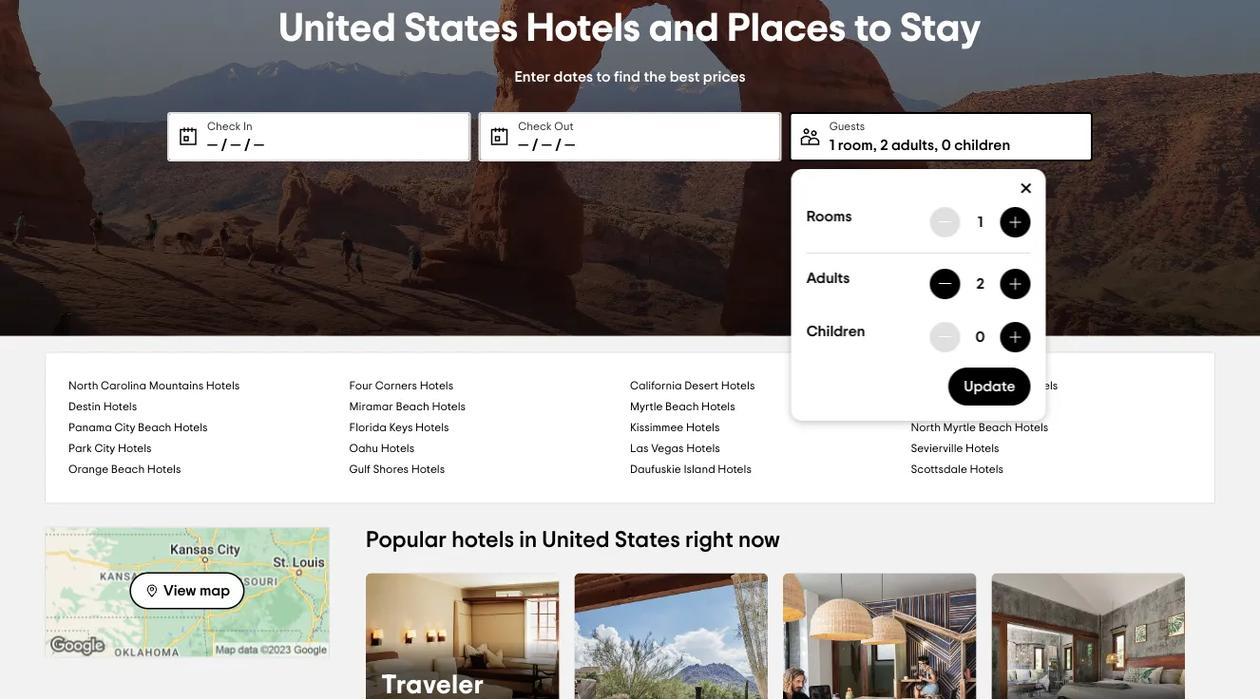 Task type: describe. For each thing, give the bounding box(es) containing it.
2 set child count to one less image from the left
[[1008, 330, 1023, 345]]

daufuskie island hotels link
[[630, 460, 911, 480]]

hotels right desert
[[721, 381, 755, 392]]

1 , from the left
[[873, 138, 877, 153]]

orange
[[68, 464, 109, 476]]

update
[[964, 379, 1016, 394]]

set adult count to one more image
[[1008, 277, 1023, 292]]

0 horizontal spatial myrtle
[[630, 402, 663, 413]]

city inside north myrtle beach hotels park city hotels
[[95, 443, 115, 455]]

in
[[243, 121, 253, 132]]

hotels down desert
[[702, 402, 735, 413]]

hotels up destin hotels link
[[206, 381, 240, 392]]

1 — from the left
[[207, 138, 218, 153]]

hotels up miramar beach hotels
[[420, 381, 453, 392]]

scottsdale hotels link
[[911, 460, 1192, 480]]

hotels right scottsdale
[[970, 464, 1004, 476]]

enter
[[515, 69, 550, 84]]

sevierville hotels orange beach hotels
[[68, 443, 999, 476]]

5 — from the left
[[542, 138, 552, 153]]

hotels up park city hotels link
[[174, 422, 208, 434]]

6 — from the left
[[565, 138, 575, 153]]

hotels right park
[[118, 443, 152, 455]]

four corners hotels
[[349, 381, 453, 392]]

oahu hotels
[[349, 443, 415, 455]]

gulf shores hotels
[[349, 464, 445, 476]]

4 / from the left
[[555, 138, 562, 153]]

springs
[[983, 381, 1022, 392]]

united states hotels and places to stay
[[279, 9, 982, 48]]

miramar beach hotels link
[[349, 397, 630, 418]]

kissimmee hotels
[[630, 422, 720, 434]]

myrtle beach hotels link
[[630, 397, 911, 418]]

hotels right island at the bottom right of the page
[[718, 464, 752, 476]]

0 vertical spatial states
[[404, 9, 518, 48]]

check in — / — / —
[[207, 121, 264, 153]]

set rooms to one more image
[[1008, 215, 1023, 230]]

palm
[[955, 381, 980, 392]]

hotels right keys
[[415, 422, 449, 434]]

prices
[[703, 69, 746, 84]]

1 horizontal spatial to
[[854, 9, 892, 48]]

maui
[[911, 402, 937, 413]]

island
[[684, 464, 715, 476]]

view
[[163, 584, 196, 599]]

guests
[[829, 121, 865, 132]]

maui hotels link
[[911, 397, 1192, 418]]

miramar beach hotels
[[349, 402, 466, 413]]

hotels right shores on the bottom of page
[[411, 464, 445, 476]]

out
[[554, 121, 574, 132]]

× button
[[1006, 169, 1046, 209]]

map
[[199, 584, 230, 599]]

hotels
[[452, 529, 514, 552]]

scottsdale hotels
[[911, 464, 1004, 476]]

view map
[[163, 584, 230, 599]]

maui hotels panama city beach hotels
[[68, 402, 973, 434]]

popular hotels in united states right now
[[366, 529, 780, 552]]

best
[[670, 69, 700, 84]]

4 — from the left
[[518, 138, 529, 153]]

beach inside sevierville hotels orange beach hotels
[[111, 464, 145, 476]]

check for check out — / — / —
[[518, 121, 552, 132]]

greater palm springs hotels destin hotels
[[68, 381, 1058, 413]]

daufuskie island hotels
[[630, 464, 752, 476]]

orange beach hotels link
[[68, 460, 349, 480]]

las
[[630, 443, 649, 455]]

hotels down palm
[[939, 402, 973, 413]]

vegas
[[651, 443, 684, 455]]

rating:
[[381, 699, 463, 700]]

hotels down four corners hotels link
[[432, 402, 466, 413]]

adults
[[891, 138, 934, 153]]

keys
[[389, 422, 413, 434]]

panama
[[68, 422, 112, 434]]

north carolina mountains hotels link
[[68, 376, 349, 397]]

update button
[[949, 368, 1031, 406]]

four corners hotels link
[[349, 376, 630, 397]]

0 horizontal spatial united
[[279, 9, 396, 48]]

dates
[[554, 69, 593, 84]]

set adult count to one less image
[[938, 277, 953, 292]]

north carolina mountains hotels
[[68, 381, 240, 392]]

daufuskie
[[630, 464, 681, 476]]

1 horizontal spatial 2
[[976, 277, 985, 292]]

gulf shores hotels link
[[349, 460, 630, 480]]

hotels up maui hotels link on the bottom right
[[1024, 381, 1058, 392]]

traveler rating: ver link
[[366, 574, 559, 700]]

sevierville
[[911, 443, 963, 455]]

myrtle inside north myrtle beach hotels park city hotels
[[943, 422, 976, 434]]

find
[[614, 69, 641, 84]]

room
[[838, 138, 873, 153]]

enter dates to find the best prices
[[515, 69, 746, 84]]

stay
[[900, 9, 982, 48]]

1 vertical spatial states
[[615, 529, 680, 552]]

north myrtle beach hotels park city hotels
[[68, 422, 1049, 455]]

miramar
[[349, 402, 393, 413]]

1 vertical spatial 0
[[976, 330, 985, 345]]

california
[[630, 381, 682, 392]]



Task type: vqa. For each thing, say whether or not it's contained in the screenshot.
right row group
no



Task type: locate. For each thing, give the bounding box(es) containing it.
0 horizontal spatial 2
[[880, 138, 888, 153]]

1 vertical spatial 1
[[978, 215, 983, 230]]

myrtle up sevierville
[[943, 422, 976, 434]]

view map button
[[130, 573, 245, 610]]

1 horizontal spatial north
[[911, 422, 941, 434]]

to
[[854, 9, 892, 48], [596, 69, 611, 84]]

kissimmee
[[630, 422, 684, 434]]

0 horizontal spatial states
[[404, 9, 518, 48]]

0 horizontal spatial to
[[596, 69, 611, 84]]

hotels
[[527, 9, 641, 48], [206, 381, 240, 392], [420, 381, 453, 392], [721, 381, 755, 392], [1024, 381, 1058, 392], [103, 402, 137, 413], [432, 402, 466, 413], [702, 402, 735, 413], [939, 402, 973, 413], [174, 422, 208, 434], [415, 422, 449, 434], [686, 422, 720, 434], [1015, 422, 1049, 434], [118, 443, 152, 455], [381, 443, 415, 455], [686, 443, 720, 455], [966, 443, 999, 455], [147, 464, 181, 476], [411, 464, 445, 476], [718, 464, 752, 476], [970, 464, 1004, 476]]

right
[[685, 529, 734, 552]]

2 right set adult count to one less image
[[976, 277, 985, 292]]

destin hotels link
[[68, 397, 349, 418]]

0 inside guests 1 room , 2 adults , 0 children
[[942, 138, 951, 153]]

popular
[[366, 529, 447, 552]]

1 inside guests 1 room , 2 adults , 0 children
[[829, 138, 835, 153]]

2 inside guests 1 room , 2 adults , 0 children
[[880, 138, 888, 153]]

city
[[115, 422, 135, 434], [95, 443, 115, 455]]

beach right orange
[[111, 464, 145, 476]]

sevierville hotels link
[[911, 439, 1192, 460]]

,
[[873, 138, 877, 153], [934, 138, 938, 153]]

1 horizontal spatial states
[[615, 529, 680, 552]]

myrtle
[[630, 402, 663, 413], [943, 422, 976, 434]]

0 vertical spatial 1
[[829, 138, 835, 153]]

check
[[207, 121, 241, 132], [518, 121, 552, 132]]

las vegas hotels link
[[630, 439, 911, 460]]

, left children
[[934, 138, 938, 153]]

city inside maui hotels panama city beach hotels
[[115, 422, 135, 434]]

2 check from the left
[[518, 121, 552, 132]]

north inside north myrtle beach hotels park city hotels
[[911, 422, 941, 434]]

states up enter
[[404, 9, 518, 48]]

1 set child count to one less image from the left
[[938, 330, 953, 345]]

set child count to one less image
[[938, 330, 953, 345], [1008, 330, 1023, 345]]

oahu hotels link
[[349, 439, 630, 460]]

rooms
[[807, 209, 852, 224]]

0 horizontal spatial ,
[[873, 138, 877, 153]]

1 horizontal spatial 0
[[976, 330, 985, 345]]

children
[[954, 138, 1011, 153]]

hotels up dates
[[527, 9, 641, 48]]

california desert hotels link
[[630, 376, 911, 397]]

0 vertical spatial united
[[279, 9, 396, 48]]

gulf
[[349, 464, 371, 476]]

check for check in — / — / —
[[207, 121, 241, 132]]

beach inside miramar beach hotels link
[[396, 402, 429, 413]]

1 vertical spatial north
[[911, 422, 941, 434]]

hotels up island at the bottom right of the page
[[686, 443, 720, 455]]

adults
[[807, 270, 850, 286]]

corners
[[375, 381, 417, 392]]

greater
[[911, 381, 952, 392]]

hotels up the gulf shores hotels
[[381, 443, 415, 455]]

city right panama
[[115, 422, 135, 434]]

beach down the update
[[979, 422, 1012, 434]]

1 right set room count to one less image in the right top of the page
[[978, 215, 983, 230]]

3 — from the left
[[254, 138, 264, 153]]

north down maui
[[911, 422, 941, 434]]

greater palm springs hotels link
[[911, 376, 1192, 397]]

2
[[880, 138, 888, 153], [976, 277, 985, 292]]

1 horizontal spatial check
[[518, 121, 552, 132]]

mountains
[[149, 381, 204, 392]]

to left "find"
[[596, 69, 611, 84]]

1 horizontal spatial 1
[[978, 215, 983, 230]]

1 horizontal spatial set child count to one less image
[[1008, 330, 1023, 345]]

0 vertical spatial city
[[115, 422, 135, 434]]

1 vertical spatial myrtle
[[943, 422, 976, 434]]

beach down four corners hotels
[[396, 402, 429, 413]]

desert
[[685, 381, 719, 392]]

0 vertical spatial north
[[68, 381, 98, 392]]

1 vertical spatial to
[[596, 69, 611, 84]]

and
[[649, 9, 719, 48]]

0 up update button
[[976, 330, 985, 345]]

myrtle down california
[[630, 402, 663, 413]]

1 horizontal spatial united
[[542, 529, 610, 552]]

the
[[644, 69, 667, 84]]

florida keys hotels
[[349, 422, 449, 434]]

check left out
[[518, 121, 552, 132]]

beach down north carolina mountains hotels
[[138, 422, 171, 434]]

1 left room
[[829, 138, 835, 153]]

hotels up scottsdale hotels
[[966, 443, 999, 455]]

check out — / — / —
[[518, 121, 575, 153]]

hotels down park city hotels link
[[147, 464, 181, 476]]

1 horizontal spatial ,
[[934, 138, 938, 153]]

carolina
[[101, 381, 146, 392]]

beach inside north myrtle beach hotels park city hotels
[[979, 422, 1012, 434]]

×
[[1020, 176, 1033, 202]]

florida
[[349, 422, 387, 434]]

guests 1 room , 2 adults , 0 children
[[829, 121, 1011, 153]]

children
[[807, 324, 865, 339]]

traveler rating: ver
[[381, 672, 526, 700]]

florida keys hotels link
[[349, 418, 630, 439]]

0 vertical spatial to
[[854, 9, 892, 48]]

, left the adults
[[873, 138, 877, 153]]

—
[[207, 138, 218, 153], [230, 138, 241, 153], [254, 138, 264, 153], [518, 138, 529, 153], [542, 138, 552, 153], [565, 138, 575, 153]]

beach up kissimmee hotels
[[665, 402, 699, 413]]

check inside check out — / — / —
[[518, 121, 552, 132]]

north
[[68, 381, 98, 392], [911, 422, 941, 434]]

states left the right
[[615, 529, 680, 552]]

california desert hotels
[[630, 381, 755, 392]]

check inside check in — / — / —
[[207, 121, 241, 132]]

beach inside maui hotels panama city beach hotels
[[138, 422, 171, 434]]

kissimmee hotels link
[[630, 418, 911, 439]]

beach
[[396, 402, 429, 413], [665, 402, 699, 413], [138, 422, 171, 434], [979, 422, 1012, 434], [111, 464, 145, 476]]

north myrtle beach hotels link
[[911, 418, 1192, 439]]

hotels down myrtle beach hotels
[[686, 422, 720, 434]]

set child count to one less image up springs
[[1008, 330, 1023, 345]]

0 vertical spatial 0
[[942, 138, 951, 153]]

hotels down carolina
[[103, 402, 137, 413]]

0 vertical spatial myrtle
[[630, 402, 663, 413]]

/
[[221, 138, 227, 153], [244, 138, 250, 153], [532, 138, 538, 153], [555, 138, 562, 153]]

0 right the adults
[[942, 138, 951, 153]]

panama city beach hotels link
[[68, 418, 349, 439]]

oahu
[[349, 443, 378, 455]]

1 vertical spatial united
[[542, 529, 610, 552]]

north up the destin
[[68, 381, 98, 392]]

traveler
[[381, 672, 484, 699]]

2 , from the left
[[934, 138, 938, 153]]

in
[[519, 529, 537, 552]]

four
[[349, 381, 373, 392]]

united
[[279, 9, 396, 48], [542, 529, 610, 552]]

shores
[[373, 464, 409, 476]]

set child count to one less image up greater at the bottom right
[[938, 330, 953, 345]]

las vegas hotels
[[630, 443, 720, 455]]

1 check from the left
[[207, 121, 241, 132]]

2 / from the left
[[244, 138, 250, 153]]

3 / from the left
[[532, 138, 538, 153]]

park
[[68, 443, 92, 455]]

1 horizontal spatial myrtle
[[943, 422, 976, 434]]

0 horizontal spatial check
[[207, 121, 241, 132]]

0 horizontal spatial 0
[[942, 138, 951, 153]]

set room count to one less image
[[938, 215, 953, 230]]

places
[[727, 9, 846, 48]]

now
[[739, 529, 780, 552]]

2 right room
[[880, 138, 888, 153]]

north for myrtle
[[911, 422, 941, 434]]

0
[[942, 138, 951, 153], [976, 330, 985, 345]]

myrtle beach hotels
[[630, 402, 735, 413]]

1 vertical spatial 2
[[976, 277, 985, 292]]

0 horizontal spatial north
[[68, 381, 98, 392]]

0 vertical spatial 2
[[880, 138, 888, 153]]

destin
[[68, 402, 101, 413]]

park city hotels link
[[68, 439, 349, 460]]

scottsdale
[[911, 464, 967, 476]]

1 vertical spatial city
[[95, 443, 115, 455]]

beach inside the myrtle beach hotels link
[[665, 402, 699, 413]]

north for carolina
[[68, 381, 98, 392]]

0 horizontal spatial set child count to one less image
[[938, 330, 953, 345]]

states
[[404, 9, 518, 48], [615, 529, 680, 552]]

1 / from the left
[[221, 138, 227, 153]]

0 horizontal spatial 1
[[829, 138, 835, 153]]

check left in
[[207, 121, 241, 132]]

city right park
[[95, 443, 115, 455]]

to left stay
[[854, 9, 892, 48]]

2 — from the left
[[230, 138, 241, 153]]

hotels down maui hotels link on the bottom right
[[1015, 422, 1049, 434]]



